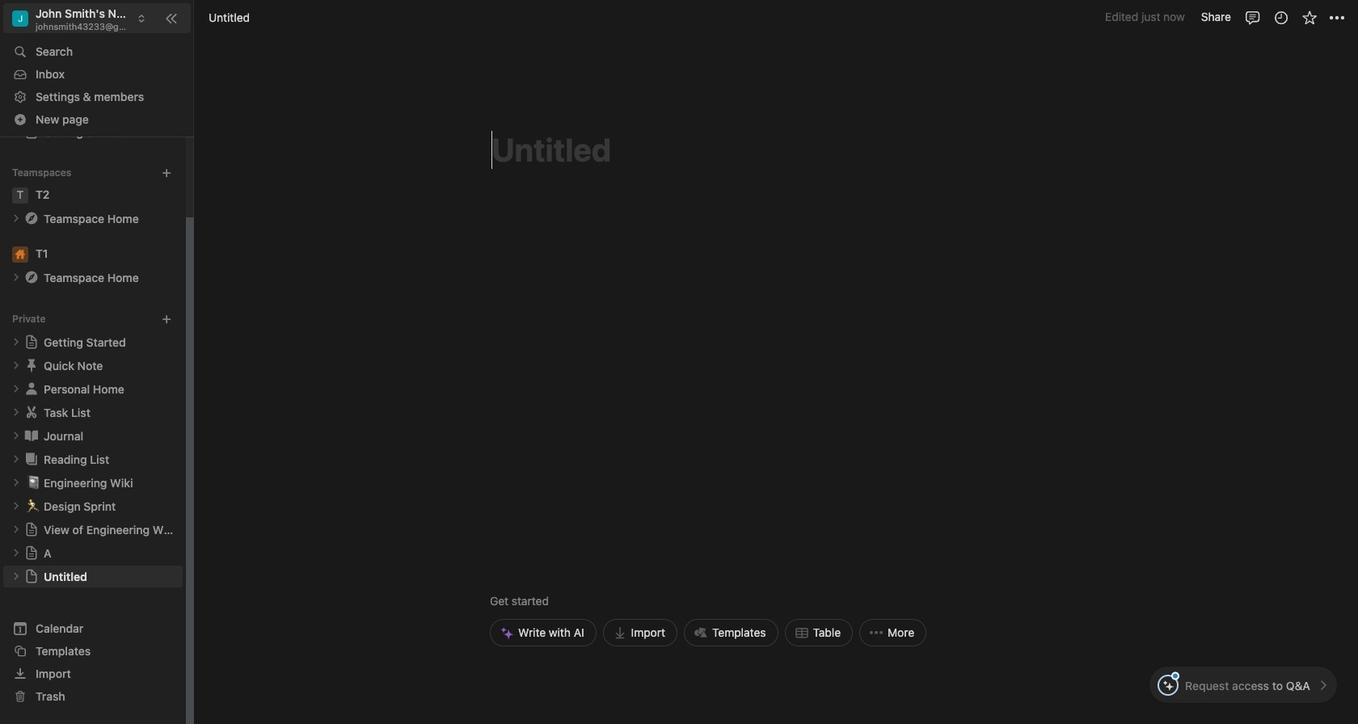 Task type: describe. For each thing, give the bounding box(es) containing it.
updates image
[[1273, 9, 1289, 25]]

add a page image
[[161, 314, 172, 325]]

4 open image from the top
[[11, 384, 21, 394]]

1 open image from the top
[[11, 361, 21, 371]]

new teamspace image
[[161, 167, 172, 178]]

📓 image
[[26, 473, 40, 492]]

6 open image from the top
[[11, 455, 21, 464]]

🏃 image
[[26, 497, 40, 515]]



Task type: locate. For each thing, give the bounding box(es) containing it.
3 open image from the top
[[11, 478, 21, 488]]

7 open image from the top
[[11, 502, 21, 511]]

change page icon image
[[24, 125, 39, 139], [23, 210, 40, 227], [23, 269, 40, 286], [24, 335, 39, 350], [23, 358, 40, 374], [23, 381, 40, 397], [23, 404, 40, 421], [23, 428, 40, 444], [23, 451, 40, 468], [24, 523, 39, 537], [24, 546, 39, 561], [24, 569, 39, 584]]

9 open image from the top
[[11, 572, 21, 582]]

comments image
[[1245, 9, 1261, 25]]

3 open image from the top
[[11, 337, 21, 347]]

menu
[[490, 480, 927, 647]]

close sidebar image
[[165, 12, 178, 25]]

5 open image from the top
[[11, 431, 21, 441]]

2 open image from the top
[[11, 408, 21, 417]]

1 open image from the top
[[11, 214, 21, 223]]

t image
[[12, 187, 28, 204]]

open image
[[11, 214, 21, 223], [11, 273, 21, 282], [11, 337, 21, 347], [11, 384, 21, 394], [11, 431, 21, 441], [11, 455, 21, 464], [11, 502, 21, 511], [11, 548, 21, 558], [11, 572, 21, 582]]

4 open image from the top
[[11, 525, 21, 535]]

open image
[[11, 361, 21, 371], [11, 408, 21, 417], [11, 478, 21, 488], [11, 525, 21, 535]]

favorite image
[[1301, 9, 1318, 25]]

8 open image from the top
[[11, 548, 21, 558]]

2 open image from the top
[[11, 273, 21, 282]]



Task type: vqa. For each thing, say whether or not it's contained in the screenshot.
Open icon
yes



